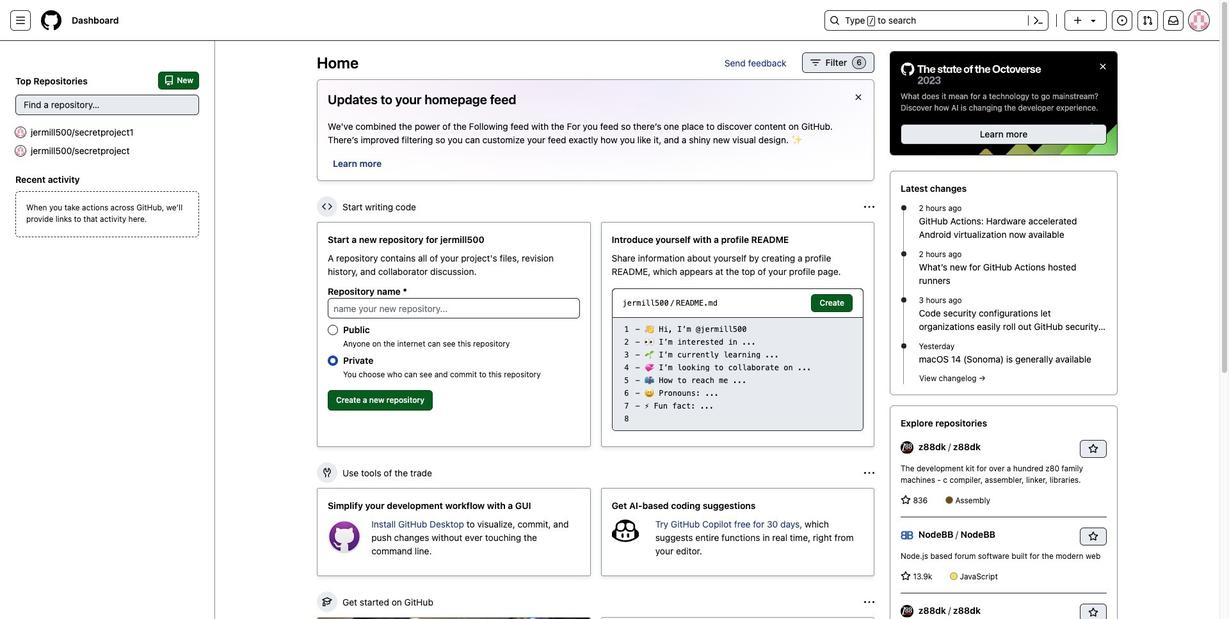 Task type: locate. For each thing, give the bounding box(es) containing it.
None radio
[[328, 325, 338, 336]]

star image
[[901, 496, 911, 506], [901, 572, 911, 582]]

1 vertical spatial star this repository image
[[1089, 532, 1099, 542]]

command palette image
[[1034, 15, 1044, 26]]

2 vertical spatial dot fill image
[[899, 341, 909, 352]]

star this repository image
[[1089, 608, 1099, 619]]

1 vertical spatial star image
[[901, 572, 911, 582]]

why am i seeing this? image left @z88dk profile image at the right of the page
[[864, 598, 875, 608]]

homepage image
[[41, 10, 61, 31]]

2 dot fill image from the top
[[899, 295, 909, 306]]

0 vertical spatial star this repository image
[[1089, 444, 1099, 455]]

2 star image from the top
[[901, 572, 911, 582]]

start a new repository element
[[317, 222, 591, 448]]

why am i seeing this? image
[[864, 468, 875, 479]]

star this repository image for "@nodebb profile" icon
[[1089, 532, 1099, 542]]

x image
[[854, 92, 864, 102]]

star image up "@nodebb profile" icon
[[901, 496, 911, 506]]

github desktop image
[[328, 521, 361, 554]]

1 star this repository image from the top
[[1089, 444, 1099, 455]]

2 star this repository image from the top
[[1089, 532, 1099, 542]]

get ai-based coding suggestions element
[[601, 489, 875, 577]]

star this repository image for @z88dk profile icon
[[1089, 444, 1099, 455]]

star image for "@nodebb profile" icon
[[901, 572, 911, 582]]

none radio inside start a new repository element
[[328, 325, 338, 336]]

why am i seeing this? image
[[864, 202, 875, 212], [864, 598, 875, 608]]

dot fill image
[[899, 249, 909, 259], [899, 295, 909, 306], [899, 341, 909, 352]]

0 vertical spatial star image
[[901, 496, 911, 506]]

2 why am i seeing this? image from the top
[[864, 598, 875, 608]]

@z88dk profile image
[[901, 606, 914, 619]]

star image up @z88dk profile image at the right of the page
[[901, 572, 911, 582]]

Find a repository… text field
[[15, 95, 199, 115]]

None radio
[[328, 356, 338, 366]]

name your new repository... text field
[[328, 298, 580, 319]]

0 vertical spatial dot fill image
[[899, 249, 909, 259]]

why am i seeing this? image left dot fill image
[[864, 202, 875, 212]]

1 vertical spatial dot fill image
[[899, 295, 909, 306]]

why am i seeing this? image for try the github flow 'element'
[[864, 598, 875, 608]]

None submit
[[812, 295, 853, 312]]

why am i seeing this? image for introduce yourself with a profile readme element
[[864, 202, 875, 212]]

@nodebb profile image
[[901, 530, 914, 543]]

star this repository image
[[1089, 444, 1099, 455], [1089, 532, 1099, 542]]

mortar board image
[[322, 597, 332, 608]]

triangle down image
[[1089, 15, 1099, 26]]

0 vertical spatial why am i seeing this? image
[[864, 202, 875, 212]]

dot fill image
[[899, 203, 909, 213]]

1 dot fill image from the top
[[899, 249, 909, 259]]

github logo image
[[901, 62, 1042, 86]]

filter image
[[810, 58, 821, 68]]

issue opened image
[[1117, 15, 1128, 26]]

1 why am i seeing this? image from the top
[[864, 202, 875, 212]]

1 vertical spatial why am i seeing this? image
[[864, 598, 875, 608]]

what is github? element
[[317, 618, 591, 620]]

@z88dk profile image
[[901, 442, 914, 455]]

star image for @z88dk profile icon
[[901, 496, 911, 506]]

1 star image from the top
[[901, 496, 911, 506]]

close image
[[1098, 61, 1108, 72]]

3 dot fill image from the top
[[899, 341, 909, 352]]



Task type: describe. For each thing, give the bounding box(es) containing it.
try the github flow element
[[601, 618, 875, 620]]

what is github? image
[[318, 619, 590, 620]]

secretproject image
[[15, 146, 26, 156]]

secretproject1 image
[[15, 127, 26, 137]]

notifications image
[[1169, 15, 1179, 26]]

none radio inside start a new repository element
[[328, 356, 338, 366]]

explore repositories navigation
[[890, 406, 1118, 620]]

introduce yourself with a profile readme element
[[601, 222, 875, 448]]

simplify your development workflow with a gui element
[[317, 489, 591, 577]]

explore element
[[890, 51, 1118, 620]]

git pull request image
[[1143, 15, 1153, 26]]

Top Repositories search field
[[15, 95, 199, 115]]

tools image
[[322, 468, 332, 478]]

code image
[[322, 202, 332, 212]]

plus image
[[1073, 15, 1083, 26]]

none submit inside introduce yourself with a profile readme element
[[812, 295, 853, 312]]



Task type: vqa. For each thing, say whether or not it's contained in the screenshot.
the middle stars icon
no



